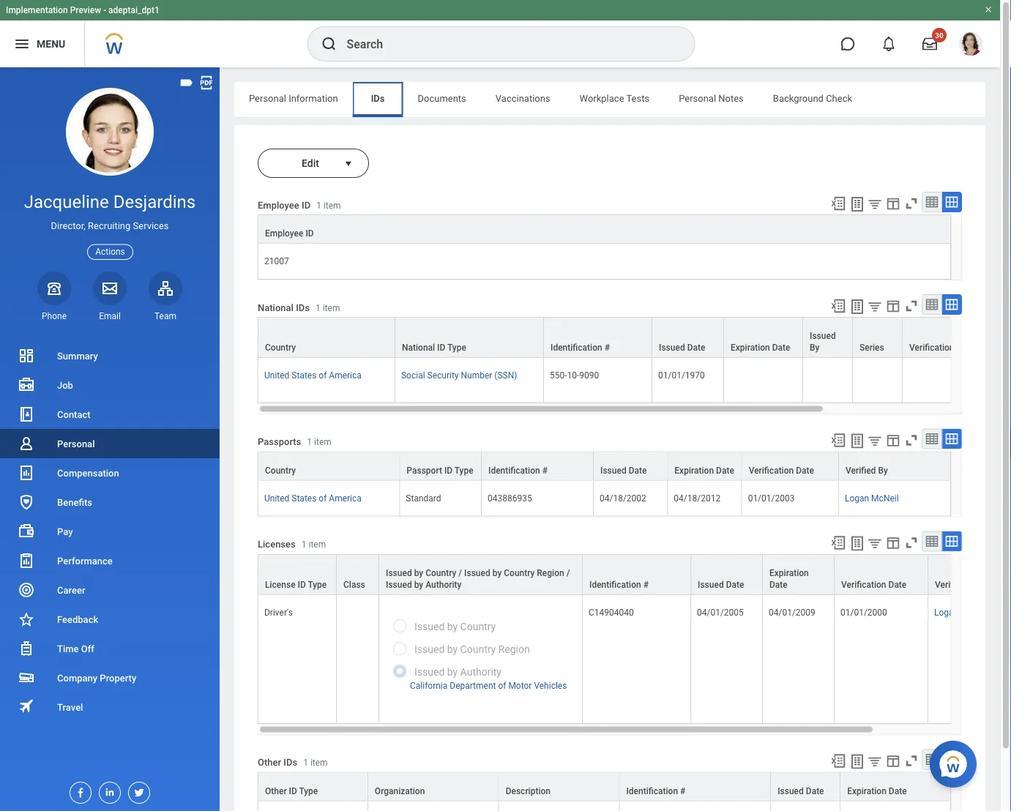 Task type: describe. For each thing, give the bounding box(es) containing it.
id for passport id type
[[444, 465, 453, 476]]

benefits link
[[0, 488, 220, 517]]

1 vertical spatial verification date button
[[742, 452, 839, 480]]

time off link
[[0, 634, 220, 664]]

recruiting
[[88, 221, 131, 232]]

ids for national ids
[[296, 302, 310, 313]]

table image for employee id
[[925, 195, 940, 209]]

country button for "national id type" column header
[[259, 318, 395, 358]]

email
[[99, 311, 121, 321]]

united states of america link for 1
[[264, 490, 362, 503]]

personal for personal notes
[[679, 93, 716, 104]]

personal link
[[0, 429, 220, 458]]

21007
[[264, 256, 289, 267]]

united states of america link for ids
[[264, 368, 362, 381]]

other for ids
[[258, 757, 281, 768]]

toolbar for employee id
[[824, 192, 962, 215]]

30 button
[[914, 28, 947, 60]]

passports
[[258, 436, 301, 447]]

company property link
[[0, 664, 220, 693]]

1 vertical spatial identification # column header
[[583, 554, 691, 596]]

performance link
[[0, 546, 220, 576]]

verification date inside column header
[[841, 580, 907, 590]]

1 horizontal spatial verified by
[[935, 580, 978, 590]]

of for 1
[[319, 493, 327, 503]]

fullscreen image for id
[[904, 196, 920, 212]]

twitter image
[[129, 783, 145, 799]]

driver's element
[[264, 605, 293, 618]]

phone image
[[44, 280, 64, 297]]

compensation
[[57, 468, 119, 479]]

issued by column header
[[803, 317, 853, 359]]

1 inside the licenses 1 item
[[302, 540, 306, 550]]

toolbar for other ids
[[824, 750, 962, 772]]

list containing summary
[[0, 341, 220, 722]]

california
[[410, 681, 448, 691]]

item for national ids
[[323, 303, 340, 313]]

export to worksheets image for national ids
[[849, 298, 866, 316]]

licenses 1 item
[[258, 539, 326, 550]]

by for issued by country
[[447, 620, 458, 632]]

license id type column header
[[258, 554, 337, 596]]

1 vertical spatial logan mcneil
[[934, 607, 988, 618]]

email button
[[93, 272, 127, 322]]

1 for other ids
[[303, 758, 308, 768]]

table image for passports
[[925, 432, 940, 446]]

id for employee id
[[306, 229, 314, 239]]

background
[[773, 93, 824, 104]]

type for national id type
[[447, 343, 466, 353]]

profile logan mcneil image
[[959, 32, 983, 59]]

expand table image for passports
[[945, 432, 959, 446]]

security
[[427, 371, 459, 381]]

job image
[[18, 376, 35, 394]]

item inside the licenses 1 item
[[309, 540, 326, 550]]

0 vertical spatial verified
[[846, 465, 876, 476]]

fullscreen image for ids
[[904, 753, 920, 769]]

select to filter grid data image for ids
[[867, 299, 883, 314]]

550-
[[550, 371, 567, 381]]

click to view/edit grid preferences image for national ids
[[885, 298, 902, 314]]

mail image
[[101, 280, 119, 297]]

mcneil for rightmost the logan mcneil link
[[961, 607, 988, 618]]

by inside issued by
[[810, 343, 820, 353]]

export to excel image for licenses
[[830, 535, 847, 551]]

personal inside personal link
[[57, 438, 95, 449]]

other id type button
[[259, 773, 368, 801]]

adeptai_dpt1
[[108, 5, 160, 15]]

01/01/2000
[[841, 607, 887, 618]]

description button
[[499, 773, 619, 801]]

america for 1
[[329, 493, 362, 503]]

edit
[[302, 157, 319, 169]]

contact link
[[0, 400, 220, 429]]

authority inside issued by country / issued by country region / issued by authority
[[426, 580, 462, 590]]

1 inside passports 1 item
[[307, 437, 312, 447]]

select to filter grid data image for passports
[[867, 433, 883, 448]]

background check
[[773, 93, 852, 104]]

navigation pane region
[[0, 67, 220, 811]]

30
[[935, 31, 944, 40]]

id for national id type
[[437, 343, 446, 353]]

property
[[100, 673, 136, 684]]

notes
[[719, 93, 744, 104]]

issued by
[[810, 331, 836, 353]]

2 horizontal spatial verification date
[[910, 343, 975, 353]]

4 row from the top
[[258, 481, 951, 517]]

notifications large image
[[882, 37, 896, 51]]

row containing issued by
[[258, 317, 1011, 359]]

9090
[[580, 371, 599, 381]]

menu banner
[[0, 0, 1000, 67]]

personal information
[[249, 93, 338, 104]]

benefits image
[[18, 494, 35, 511]]

1 horizontal spatial logan
[[934, 607, 959, 618]]

phone button
[[37, 272, 71, 322]]

performance
[[57, 555, 113, 566]]

04/18/2012
[[674, 493, 721, 503]]

compensation image
[[18, 464, 35, 482]]

series column header
[[853, 317, 903, 359]]

national id type button
[[395, 318, 543, 358]]

by for issued by country region
[[447, 643, 458, 655]]

1 vertical spatial verified by button
[[929, 555, 1011, 594]]

social security number (ssn)
[[401, 371, 517, 381]]

issued by country
[[415, 620, 496, 632]]

series
[[860, 343, 884, 353]]

id for employee id 1 item
[[302, 199, 311, 210]]

0 vertical spatial issued date column header
[[653, 317, 724, 359]]

workplace tests
[[580, 93, 650, 104]]

0 horizontal spatial logan
[[845, 493, 869, 503]]

0 horizontal spatial verification
[[749, 465, 794, 476]]

job link
[[0, 371, 220, 400]]

travel
[[57, 702, 83, 713]]

0 vertical spatial verified by button
[[839, 452, 951, 480]]

row containing country
[[258, 451, 951, 481]]

issued by country / issued by country region / issued by authority button
[[379, 555, 582, 594]]

information
[[289, 93, 338, 104]]

1 vertical spatial issued date column header
[[691, 554, 763, 596]]

department
[[450, 681, 496, 691]]

jacqueline desjardins
[[24, 192, 196, 212]]

united for national
[[264, 371, 290, 381]]

2 horizontal spatial by
[[968, 580, 978, 590]]

1 vertical spatial expiration date column header
[[763, 554, 835, 596]]

national id type
[[402, 343, 466, 353]]

united states of america for ids
[[264, 371, 362, 381]]

passport id type
[[407, 465, 474, 476]]

toolbar for passports
[[824, 429, 962, 451]]

1 / from the left
[[459, 568, 462, 578]]

country inside country column header
[[265, 343, 296, 353]]

tests
[[627, 93, 650, 104]]

actions button
[[87, 244, 133, 260]]

time off
[[57, 643, 94, 654]]

number
[[461, 371, 492, 381]]

0 vertical spatial verification
[[910, 343, 955, 353]]

contact image
[[18, 406, 35, 423]]

fullscreen image for 1
[[904, 535, 920, 551]]

national for ids
[[258, 302, 294, 313]]

menu button
[[0, 21, 84, 67]]

documents
[[418, 93, 466, 104]]

national ids 1 item
[[258, 302, 340, 313]]

043886935
[[488, 493, 532, 503]]

organization
[[375, 786, 425, 797]]

employee for employee id 1 item
[[258, 199, 299, 210]]

Search Workday  search field
[[347, 28, 665, 60]]

team jacqueline desjardins element
[[149, 310, 182, 322]]

by for issued by authority
[[447, 666, 458, 678]]

c14904040
[[589, 607, 634, 618]]

united states of america for 1
[[264, 493, 362, 503]]

passport id type button
[[400, 452, 481, 480]]

export to excel image for ids
[[830, 298, 847, 314]]

fullscreen image for 1
[[904, 432, 920, 448]]

time
[[57, 643, 79, 654]]

1 vertical spatial verification date
[[749, 465, 814, 476]]

type for license id type
[[308, 580, 327, 590]]

driver's
[[264, 607, 293, 618]]

company property
[[57, 673, 136, 684]]

1 for national ids
[[316, 303, 321, 313]]

other ids 1 item
[[258, 757, 328, 768]]

benefits
[[57, 497, 92, 508]]

row containing issued by country
[[258, 595, 1011, 724]]

tag image
[[179, 75, 195, 91]]



Task type: vqa. For each thing, say whether or not it's contained in the screenshot.
Pay Equity Discovery Board
no



Task type: locate. For each thing, give the bounding box(es) containing it.
row containing issued by country / issued by country region / issued by authority
[[258, 554, 1011, 596]]

item inside 'employee id 1 item'
[[324, 200, 341, 210]]

1 down edit on the top of page
[[317, 200, 321, 210]]

feedback link
[[0, 605, 220, 634]]

2 horizontal spatial personal
[[679, 93, 716, 104]]

id inside row
[[306, 229, 314, 239]]

summary link
[[0, 341, 220, 371]]

1 vertical spatial national
[[402, 343, 435, 353]]

0 vertical spatial other
[[258, 757, 281, 768]]

0 vertical spatial identification # column header
[[544, 317, 653, 359]]

export to worksheets image for passports
[[849, 432, 866, 450]]

table image for national ids
[[925, 297, 940, 312]]

0 vertical spatial mcneil
[[872, 493, 899, 503]]

expand table image for other ids
[[945, 753, 959, 767]]

toolbar
[[824, 192, 962, 215], [824, 294, 962, 317], [824, 429, 962, 451], [824, 531, 962, 554], [824, 750, 962, 772]]

passport
[[407, 465, 442, 476]]

verification inside verification date column header
[[841, 580, 887, 590]]

expand table image
[[945, 297, 959, 312]]

verification date button down expand table icon
[[903, 318, 996, 358]]

other down other ids 1 item
[[265, 786, 287, 797]]

performance image
[[18, 552, 35, 570]]

america for ids
[[329, 371, 362, 381]]

team
[[155, 311, 176, 321]]

verification date down expand table icon
[[910, 343, 975, 353]]

cell
[[724, 358, 803, 403], [803, 358, 853, 403], [853, 358, 903, 403], [903, 358, 997, 403], [337, 595, 379, 724], [258, 802, 368, 811], [368, 802, 499, 811], [499, 802, 620, 811], [620, 802, 771, 811], [771, 802, 841, 811], [841, 802, 951, 811]]

employee up the employee id
[[258, 199, 299, 210]]

1 vertical spatial united states of america
[[264, 493, 362, 503]]

1 america from the top
[[329, 371, 362, 381]]

0 vertical spatial select to filter grid data image
[[867, 433, 883, 448]]

0 horizontal spatial by
[[810, 343, 820, 353]]

1 vertical spatial click to view/edit grid preferences image
[[885, 753, 902, 769]]

export to excel image
[[830, 196, 847, 212], [830, 298, 847, 314]]

1 horizontal spatial verification date
[[841, 580, 907, 590]]

0 horizontal spatial logan mcneil link
[[845, 490, 899, 503]]

2 united from the top
[[264, 493, 290, 503]]

standard element
[[406, 490, 441, 503]]

national down 21007
[[258, 302, 294, 313]]

united states of america link down country column header at the top left of the page
[[264, 368, 362, 381]]

1 horizontal spatial logan mcneil
[[934, 607, 988, 618]]

id down 'employee id 1 item'
[[306, 229, 314, 239]]

list
[[0, 341, 220, 722]]

social
[[401, 371, 425, 381]]

1 vertical spatial export to worksheets image
[[849, 535, 866, 552]]

2 vertical spatial verification date button
[[835, 555, 928, 594]]

1 right "passports" at the left bottom of page
[[307, 437, 312, 447]]

1 horizontal spatial logan mcneil link
[[934, 605, 988, 618]]

row
[[258, 317, 1011, 359], [258, 358, 1011, 403], [258, 451, 951, 481], [258, 481, 951, 517], [258, 554, 1011, 596], [258, 595, 1011, 724], [258, 772, 951, 802], [258, 802, 951, 811]]

5 row from the top
[[258, 554, 1011, 596]]

item up other id type popup button
[[310, 758, 328, 768]]

personal for personal information
[[249, 93, 286, 104]]

summary image
[[18, 347, 35, 365]]

class column header
[[337, 554, 379, 596]]

verification
[[910, 343, 955, 353], [749, 465, 794, 476], [841, 580, 887, 590]]

0 vertical spatial country button
[[259, 318, 395, 358]]

1 vertical spatial authority
[[460, 666, 502, 678]]

export to worksheets image
[[849, 432, 866, 450], [849, 535, 866, 552]]

verification up 01/01/2003
[[749, 465, 794, 476]]

feedback
[[57, 614, 98, 625]]

view team image
[[157, 280, 174, 297]]

id up security at left top
[[437, 343, 446, 353]]

1 vertical spatial logan
[[934, 607, 959, 618]]

company property image
[[18, 669, 35, 687]]

2 horizontal spatial verification
[[910, 343, 955, 353]]

country button for 4th row
[[259, 452, 399, 480]]

1 vertical spatial verified
[[935, 580, 966, 590]]

0 vertical spatial united
[[264, 371, 290, 381]]

authority
[[426, 580, 462, 590], [460, 666, 502, 678]]

director,
[[51, 221, 86, 232]]

click to view/edit grid preferences image
[[885, 298, 902, 314], [885, 753, 902, 769]]

type inside column header
[[308, 580, 327, 590]]

california department of motor vehicles link
[[410, 678, 567, 691]]

1 vertical spatial export to excel image
[[830, 535, 847, 551]]

1 vertical spatial ids
[[296, 302, 310, 313]]

0 vertical spatial logan mcneil link
[[845, 490, 899, 503]]

logan mcneil link
[[845, 490, 899, 503], [934, 605, 988, 618]]

1 right the licenses
[[302, 540, 306, 550]]

export to excel image
[[830, 432, 847, 448], [830, 535, 847, 551], [830, 753, 847, 769]]

ids up country column header at the top left of the page
[[296, 302, 310, 313]]

of for ids
[[319, 371, 327, 381]]

1 inside the national ids 1 item
[[316, 303, 321, 313]]

employee id row
[[258, 215, 951, 244]]

1 click to view/edit grid preferences image from the top
[[885, 298, 902, 314]]

item inside passports 1 item
[[314, 437, 332, 447]]

preview
[[70, 5, 101, 15]]

1 vertical spatial employee
[[265, 229, 304, 239]]

2 united states of america link from the top
[[264, 490, 362, 503]]

verification date button
[[903, 318, 996, 358], [742, 452, 839, 480], [835, 555, 928, 594]]

1 vertical spatial table image
[[925, 297, 940, 312]]

1 united states of america link from the top
[[264, 368, 362, 381]]

national inside popup button
[[402, 343, 435, 353]]

national id type column header
[[395, 317, 544, 359]]

2 vertical spatial click to view/edit grid preferences image
[[885, 535, 902, 551]]

2 vertical spatial fullscreen image
[[904, 753, 920, 769]]

pay image
[[18, 523, 35, 540]]

2 vertical spatial verification date
[[841, 580, 907, 590]]

personal left information
[[249, 93, 286, 104]]

states for 1
[[292, 493, 317, 503]]

mcneil
[[872, 493, 899, 503], [961, 607, 988, 618]]

country button down the national ids 1 item
[[259, 318, 395, 358]]

type up social security number (ssn) link
[[447, 343, 466, 353]]

1 horizontal spatial by
[[878, 465, 888, 476]]

identification
[[551, 343, 602, 353], [488, 465, 540, 476], [590, 580, 641, 590], [626, 786, 678, 797]]

phone
[[42, 311, 67, 321]]

item inside the national ids 1 item
[[323, 303, 340, 313]]

id down other ids 1 item
[[289, 786, 297, 797]]

inbox large image
[[923, 37, 937, 51]]

toolbar for licenses
[[824, 531, 962, 554]]

caret down image
[[340, 158, 357, 170]]

id inside column header
[[298, 580, 306, 590]]

standard
[[406, 493, 441, 503]]

verified
[[846, 465, 876, 476], [935, 580, 966, 590]]

employee id 1 item
[[258, 199, 341, 210]]

personal left notes
[[679, 93, 716, 104]]

issued date column header
[[653, 317, 724, 359], [691, 554, 763, 596]]

click to view/edit grid preferences image for passports
[[885, 432, 902, 448]]

united states of america up the licenses 1 item
[[264, 493, 362, 503]]

2 country button from the top
[[259, 452, 399, 480]]

select to filter grid data image
[[867, 433, 883, 448], [867, 536, 883, 551], [867, 754, 883, 769]]

1 states from the top
[[292, 371, 317, 381]]

travel image
[[18, 698, 35, 715]]

employee inside popup button
[[265, 229, 304, 239]]

id for license id type
[[298, 580, 306, 590]]

issued date column header up 01/01/1970
[[653, 317, 724, 359]]

of up the licenses 1 item
[[319, 493, 327, 503]]

united states of america down country column header at the top left of the page
[[264, 371, 362, 381]]

select to filter grid data image
[[867, 196, 883, 212], [867, 299, 883, 314]]

career link
[[0, 576, 220, 605]]

item inside other ids 1 item
[[310, 758, 328, 768]]

export to worksheets image
[[849, 196, 866, 213], [849, 298, 866, 316], [849, 753, 866, 771]]

by
[[810, 343, 820, 353], [878, 465, 888, 476], [968, 580, 978, 590]]

logan mcneil
[[845, 493, 899, 503], [934, 607, 988, 618]]

table image
[[925, 432, 940, 446], [925, 534, 940, 549]]

verification down expand table icon
[[910, 343, 955, 353]]

states for ids
[[292, 371, 317, 381]]

0 vertical spatial national
[[258, 302, 294, 313]]

date inside verification date column header
[[889, 580, 907, 590]]

expand table image
[[945, 195, 959, 209], [945, 432, 959, 446], [945, 534, 959, 549], [945, 753, 959, 767]]

search image
[[320, 35, 338, 53]]

1 country button from the top
[[259, 318, 395, 358]]

other inside popup button
[[265, 786, 287, 797]]

country button down passports 1 item
[[259, 452, 399, 480]]

0 horizontal spatial verification date
[[749, 465, 814, 476]]

3 row from the top
[[258, 451, 951, 481]]

1 vertical spatial verification
[[749, 465, 794, 476]]

ids inside tab list
[[371, 93, 385, 104]]

6 row from the top
[[258, 595, 1011, 724]]

1 horizontal spatial verified
[[935, 580, 966, 590]]

item for employee id
[[324, 200, 341, 210]]

identification # column header up 9090
[[544, 317, 653, 359]]

united up the licenses
[[264, 493, 290, 503]]

verified by button
[[839, 452, 951, 480], [929, 555, 1011, 594]]

license
[[265, 580, 296, 590]]

close environment banner image
[[984, 5, 993, 14]]

0 horizontal spatial /
[[459, 568, 462, 578]]

export to worksheets image for employee id
[[849, 196, 866, 213]]

career image
[[18, 581, 35, 599]]

expiration
[[731, 343, 770, 353], [675, 465, 714, 476], [770, 568, 809, 578], [847, 786, 887, 797]]

1 vertical spatial select to filter grid data image
[[867, 536, 883, 551]]

by for issued by country / issued by country region / issued by authority
[[414, 568, 423, 578]]

0 vertical spatial america
[[329, 371, 362, 381]]

click to view/edit grid preferences image
[[885, 196, 902, 212], [885, 432, 902, 448], [885, 535, 902, 551]]

0 vertical spatial fullscreen image
[[904, 298, 920, 314]]

expand table image for licenses
[[945, 534, 959, 549]]

10-
[[567, 371, 580, 381]]

actions
[[95, 247, 125, 257]]

0 vertical spatial verified by
[[846, 465, 888, 476]]

1 row from the top
[[258, 317, 1011, 359]]

01/01/1970
[[658, 371, 705, 381]]

country column header
[[258, 317, 395, 359]]

issued date column header up 04/01/2005
[[691, 554, 763, 596]]

1 up other id type popup button
[[303, 758, 308, 768]]

states up the licenses 1 item
[[292, 493, 317, 503]]

1 vertical spatial of
[[319, 493, 327, 503]]

click to view/edit grid preferences image for licenses
[[885, 535, 902, 551]]

team link
[[149, 272, 182, 322]]

employee up 21007
[[265, 229, 304, 239]]

jacqueline
[[24, 192, 109, 212]]

director, recruiting services
[[51, 221, 169, 232]]

type for other id type
[[299, 786, 318, 797]]

identification # column header up c14904040
[[583, 554, 691, 596]]

issued inside popup button
[[810, 331, 836, 341]]

pay link
[[0, 517, 220, 546]]

united states of america link
[[264, 368, 362, 381], [264, 490, 362, 503]]

2 america from the top
[[329, 493, 362, 503]]

type for passport id type
[[455, 465, 474, 476]]

employee id button
[[259, 215, 951, 243]]

view printable version (pdf) image
[[198, 75, 215, 91]]

2 united states of america from the top
[[264, 493, 362, 503]]

0 vertical spatial united states of america link
[[264, 368, 362, 381]]

implementation preview -   adeptai_dpt1
[[6, 5, 160, 15]]

id right license
[[298, 580, 306, 590]]

0 vertical spatial expiration date column header
[[724, 317, 803, 359]]

1 vertical spatial fullscreen image
[[904, 535, 920, 551]]

desjardins
[[113, 192, 196, 212]]

phone jacqueline desjardins element
[[37, 310, 71, 322]]

1 horizontal spatial mcneil
[[961, 607, 988, 618]]

verification date button up 01/01/2003
[[742, 452, 839, 480]]

ids left documents
[[371, 93, 385, 104]]

menu
[[37, 38, 65, 50]]

tab list containing personal information
[[234, 82, 986, 117]]

0 vertical spatial logan
[[845, 493, 869, 503]]

item up country column header at the top left of the page
[[323, 303, 340, 313]]

time off image
[[18, 640, 35, 658]]

1 vertical spatial export to worksheets image
[[849, 298, 866, 316]]

personal down contact at the left of page
[[57, 438, 95, 449]]

verified by
[[846, 465, 888, 476], [935, 580, 978, 590]]

issued by country / issued by country region / issued by authority column header
[[379, 554, 583, 596]]

select to filter grid data image for other ids
[[867, 754, 883, 769]]

mcneil for the topmost the logan mcneil link
[[872, 493, 899, 503]]

organization button
[[368, 773, 498, 801]]

2 vertical spatial export to excel image
[[830, 753, 847, 769]]

/
[[459, 568, 462, 578], [567, 568, 570, 578]]

2 vertical spatial by
[[968, 580, 978, 590]]

issued by country / issued by country region / issued by authority
[[386, 568, 570, 590]]

toolbar for national ids
[[824, 294, 962, 317]]

authority up california department of motor vehicles
[[460, 666, 502, 678]]

1 inside 'employee id 1 item'
[[317, 200, 321, 210]]

1 vertical spatial states
[[292, 493, 317, 503]]

0 vertical spatial fullscreen image
[[904, 196, 920, 212]]

class
[[343, 580, 365, 590]]

1 vertical spatial other
[[265, 786, 287, 797]]

license id type button
[[259, 555, 336, 594]]

2 click to view/edit grid preferences image from the top
[[885, 753, 902, 769]]

national up social
[[402, 343, 435, 353]]

ids
[[371, 93, 385, 104], [296, 302, 310, 313], [284, 757, 297, 768]]

other up other id type
[[258, 757, 281, 768]]

states down country column header at the top left of the page
[[292, 371, 317, 381]]

verification date button inside column header
[[835, 555, 928, 594]]

identification # column header
[[544, 317, 653, 359], [583, 554, 691, 596]]

career
[[57, 585, 85, 596]]

united down country column header at the top left of the page
[[264, 371, 290, 381]]

other for id
[[265, 786, 287, 797]]

1 vertical spatial by
[[878, 465, 888, 476]]

2 / from the left
[[567, 568, 570, 578]]

personal notes
[[679, 93, 744, 104]]

verification date up 01/01/2003
[[749, 465, 814, 476]]

2 states from the top
[[292, 493, 317, 503]]

550-10-9090
[[550, 371, 599, 381]]

fullscreen image
[[904, 196, 920, 212], [904, 535, 920, 551], [904, 753, 920, 769]]

2 vertical spatial of
[[498, 681, 506, 691]]

issued by authority
[[415, 666, 502, 678]]

export to excel image for other ids
[[830, 753, 847, 769]]

item
[[324, 200, 341, 210], [323, 303, 340, 313], [314, 437, 332, 447], [309, 540, 326, 550], [310, 758, 328, 768]]

0 vertical spatial table image
[[925, 432, 940, 446]]

verification date
[[910, 343, 975, 353], [749, 465, 814, 476], [841, 580, 907, 590]]

linkedin image
[[100, 783, 116, 798]]

type down other ids 1 item
[[299, 786, 318, 797]]

vaccinations
[[496, 93, 550, 104]]

email jacqueline desjardins element
[[93, 310, 127, 322]]

employee id
[[265, 229, 314, 239]]

0 horizontal spatial logan mcneil
[[845, 493, 899, 503]]

1 united states of america from the top
[[264, 371, 362, 381]]

select to filter grid data image for id
[[867, 196, 883, 212]]

license id type
[[265, 580, 327, 590]]

-
[[103, 5, 106, 15]]

0 vertical spatial export to excel image
[[830, 432, 847, 448]]

id up the employee id
[[302, 199, 311, 210]]

united states of america link up the licenses 1 item
[[264, 490, 362, 503]]

(ssn)
[[495, 371, 517, 381]]

region inside issued by country / issued by country region / issued by authority
[[537, 568, 564, 578]]

0 vertical spatial verification date
[[910, 343, 975, 353]]

7 row from the top
[[258, 772, 951, 802]]

row containing other id type
[[258, 772, 951, 802]]

united for passports
[[264, 493, 290, 503]]

tab list
[[234, 82, 986, 117]]

id right "passport"
[[444, 465, 453, 476]]

1 vertical spatial america
[[329, 493, 362, 503]]

expiration date column header left issued by
[[724, 317, 803, 359]]

0 vertical spatial select to filter grid data image
[[867, 196, 883, 212]]

0 vertical spatial region
[[537, 568, 564, 578]]

vehicles
[[534, 681, 567, 691]]

0 vertical spatial ids
[[371, 93, 385, 104]]

1 vertical spatial click to view/edit grid preferences image
[[885, 432, 902, 448]]

travel link
[[0, 693, 220, 722]]

verification date up 01/01/2000 at right bottom
[[841, 580, 907, 590]]

export to worksheets image for licenses
[[849, 535, 866, 552]]

of
[[319, 371, 327, 381], [319, 493, 327, 503], [498, 681, 506, 691]]

motor
[[509, 681, 532, 691]]

type
[[447, 343, 466, 353], [455, 465, 474, 476], [308, 580, 327, 590], [299, 786, 318, 797]]

job
[[57, 380, 73, 391]]

0 vertical spatial united states of america
[[264, 371, 362, 381]]

ids up other id type
[[284, 757, 297, 768]]

2 vertical spatial table image
[[925, 753, 940, 767]]

item for other ids
[[310, 758, 328, 768]]

verification up 01/01/2000 at right bottom
[[841, 580, 887, 590]]

click to view/edit grid preferences image for other ids
[[885, 753, 902, 769]]

issued by country region
[[415, 643, 530, 655]]

other id type
[[265, 786, 318, 797]]

fullscreen image
[[904, 298, 920, 314], [904, 432, 920, 448]]

fullscreen image for ids
[[904, 298, 920, 314]]

licenses
[[258, 539, 296, 550]]

expiration date column header up 04/01/2009
[[763, 554, 835, 596]]

issued by button
[[803, 318, 852, 358]]

2 vertical spatial verification
[[841, 580, 887, 590]]

export to excel image for id
[[830, 196, 847, 212]]

1 vertical spatial country button
[[259, 452, 399, 480]]

verification date button up 01/01/2000 at right bottom
[[835, 555, 928, 594]]

0 horizontal spatial national
[[258, 302, 294, 313]]

ids for other ids
[[284, 757, 297, 768]]

united
[[264, 371, 290, 381], [264, 493, 290, 503]]

0 vertical spatial click to view/edit grid preferences image
[[885, 298, 902, 314]]

table image
[[925, 195, 940, 209], [925, 297, 940, 312], [925, 753, 940, 767]]

table image for licenses
[[925, 534, 940, 549]]

1 inside other ids 1 item
[[303, 758, 308, 768]]

1 for employee id
[[317, 200, 321, 210]]

type left 'class'
[[308, 580, 327, 590]]

passports 1 item
[[258, 436, 332, 447]]

0 horizontal spatial region
[[498, 643, 530, 655]]

8 row from the top
[[258, 802, 951, 811]]

of down country column header at the top left of the page
[[319, 371, 327, 381]]

item right "passports" at the left bottom of page
[[314, 437, 332, 447]]

item down caret down 'icon'
[[324, 200, 341, 210]]

date
[[687, 343, 706, 353], [772, 343, 791, 353], [957, 343, 975, 353], [629, 465, 647, 476], [716, 465, 734, 476], [796, 465, 814, 476], [726, 580, 744, 590], [770, 580, 788, 590], [889, 580, 907, 590], [806, 786, 824, 797], [889, 786, 907, 797]]

1 horizontal spatial verification
[[841, 580, 887, 590]]

0 vertical spatial verification date button
[[903, 318, 996, 358]]

national for id
[[402, 343, 435, 353]]

0 vertical spatial click to view/edit grid preferences image
[[885, 196, 902, 212]]

justify image
[[13, 35, 31, 53]]

expiration date button
[[724, 318, 803, 358], [668, 452, 742, 480], [763, 555, 834, 594], [841, 773, 951, 801]]

export to worksheets image for other ids
[[849, 753, 866, 771]]

1 vertical spatial united states of america link
[[264, 490, 362, 503]]

0 vertical spatial employee
[[258, 199, 299, 210]]

1 horizontal spatial personal
[[249, 93, 286, 104]]

personal image
[[18, 435, 35, 453]]

expand table image for employee id
[[945, 195, 959, 209]]

of inside "link"
[[498, 681, 506, 691]]

authority up 'issued by country'
[[426, 580, 462, 590]]

1 vertical spatial region
[[498, 643, 530, 655]]

1 united from the top
[[264, 371, 290, 381]]

table image for other ids
[[925, 753, 940, 767]]

verification date column header
[[835, 554, 929, 596]]

1
[[317, 200, 321, 210], [316, 303, 321, 313], [307, 437, 312, 447], [302, 540, 306, 550], [303, 758, 308, 768]]

2 row from the top
[[258, 358, 1011, 403]]

united states of america
[[264, 371, 362, 381], [264, 493, 362, 503]]

country button inside column header
[[259, 318, 395, 358]]

0 vertical spatial authority
[[426, 580, 462, 590]]

1 vertical spatial export to excel image
[[830, 298, 847, 314]]

social security number (ssn) link
[[401, 368, 517, 381]]

1 vertical spatial verified by
[[935, 580, 978, 590]]

id inside column header
[[437, 343, 446, 353]]

item up license id type popup button
[[309, 540, 326, 550]]

export to excel image for passports
[[830, 432, 847, 448]]

0 vertical spatial logan mcneil
[[845, 493, 899, 503]]

1 up country column header at the top left of the page
[[316, 303, 321, 313]]

expiration date column header
[[724, 317, 803, 359], [763, 554, 835, 596]]

1 horizontal spatial /
[[567, 568, 570, 578]]

1 horizontal spatial national
[[402, 343, 435, 353]]

click to view/edit grid preferences image for employee id
[[885, 196, 902, 212]]

of left motor
[[498, 681, 506, 691]]

feedback image
[[18, 611, 35, 628]]

0 vertical spatial of
[[319, 371, 327, 381]]

description
[[506, 786, 551, 797]]

04/01/2005
[[697, 607, 744, 618]]

0 vertical spatial table image
[[925, 195, 940, 209]]

id for other id type
[[289, 786, 297, 797]]

0 vertical spatial export to excel image
[[830, 196, 847, 212]]

1 vertical spatial fullscreen image
[[904, 432, 920, 448]]

type inside column header
[[447, 343, 466, 353]]

1 horizontal spatial region
[[537, 568, 564, 578]]

select to filter grid data image for licenses
[[867, 536, 883, 551]]

type right "passport"
[[455, 465, 474, 476]]

employee for employee id
[[265, 229, 304, 239]]

contact
[[57, 409, 91, 420]]

facebook image
[[70, 783, 86, 799]]



